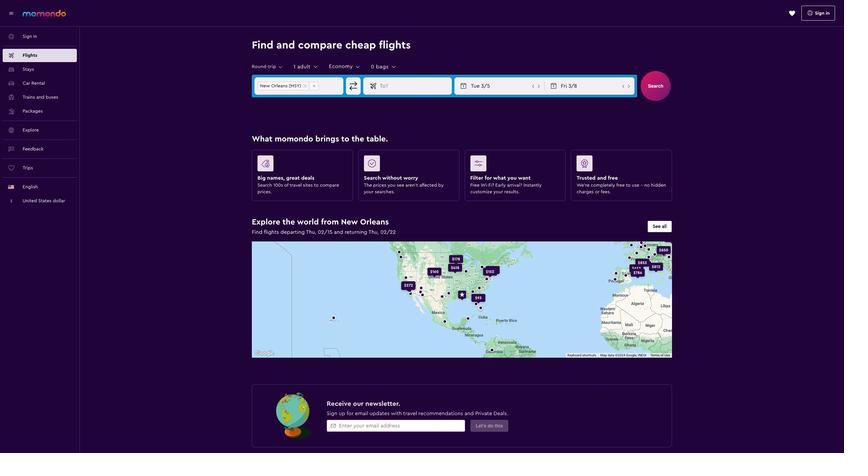 Task type: locate. For each thing, give the bounding box(es) containing it.
list item
[[258, 82, 309, 91], [310, 82, 319, 91]]

list item down trip type round-trip field
[[258, 82, 309, 91]]

open trips drawer image
[[789, 10, 796, 16]]

2 list item from the left
[[310, 82, 319, 91]]

0 horizontal spatial list item
[[258, 82, 309, 91]]

tuesday march 5th element
[[471, 82, 531, 90]]

list
[[255, 78, 322, 95]]

1 horizontal spatial list item
[[310, 82, 319, 91]]

2 figure from the left
[[364, 156, 451, 174]]

united states (english) image
[[8, 185, 14, 189]]

4 figure from the left
[[577, 156, 664, 174]]

list item right remove icon
[[310, 82, 319, 91]]

Trip type Round-trip field
[[252, 64, 284, 70]]

google image
[[254, 350, 276, 358]]

Cabin type Economy field
[[329, 64, 361, 70]]

figure
[[258, 156, 345, 174], [364, 156, 451, 174], [470, 156, 558, 174], [577, 156, 664, 174]]

1 list item from the left
[[258, 82, 309, 91]]



Task type: vqa. For each thing, say whether or not it's contained in the screenshot.
topmost To? text field
no



Task type: describe. For each thing, give the bounding box(es) containing it.
Flight origin input text field
[[322, 78, 343, 95]]

remove image
[[304, 85, 307, 88]]

swap departure airport and destination airport image
[[347, 80, 360, 93]]

friday march 8th element
[[561, 82, 621, 90]]

Flight destination input text field
[[377, 78, 452, 95]]

1 figure from the left
[[258, 156, 345, 174]]

3 figure from the left
[[470, 156, 558, 174]]

navigation menu image
[[8, 10, 15, 16]]

map region
[[207, 189, 718, 360]]

Enter your email address to sign up for our newsletter text field
[[336, 421, 465, 432]]



